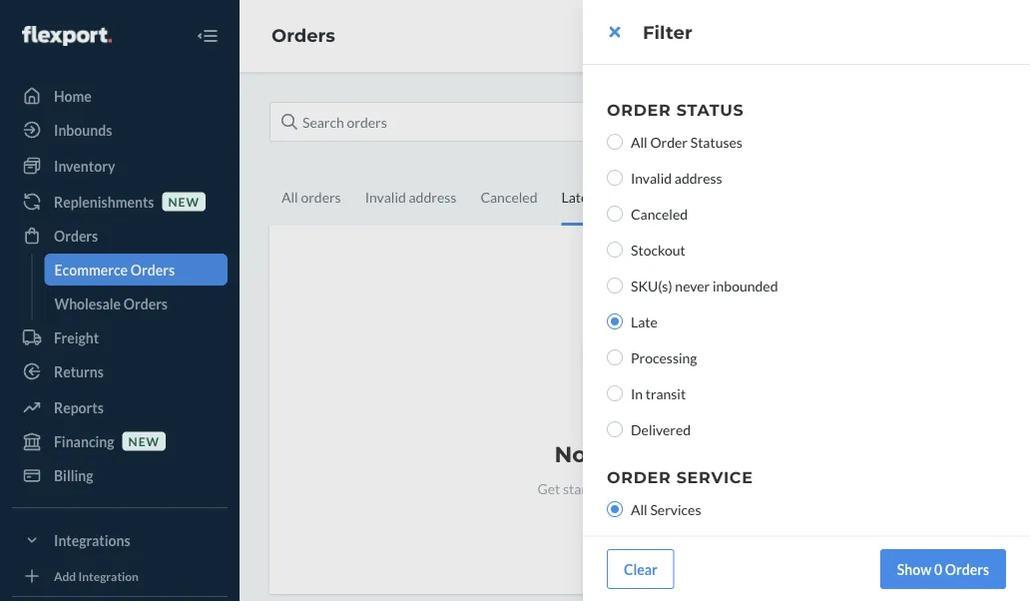 Task type: vqa. For each thing, say whether or not it's contained in the screenshot.
processing
yes



Task type: locate. For each thing, give the bounding box(es) containing it.
show
[[898, 561, 932, 578]]

invalid
[[631, 169, 672, 186]]

orders
[[946, 561, 990, 578]]

standard (non fast tag)
[[631, 537, 777, 554]]

order for status
[[607, 100, 672, 119]]

order up all services
[[607, 467, 672, 487]]

never
[[676, 277, 710, 294]]

order
[[607, 100, 672, 119], [651, 133, 688, 150], [607, 467, 672, 487]]

inbounded
[[713, 277, 779, 294]]

order for service
[[607, 467, 672, 487]]

statuses
[[691, 133, 743, 150]]

1 vertical spatial all
[[631, 501, 648, 518]]

1 vertical spatial order
[[651, 133, 688, 150]]

all services
[[631, 501, 702, 518]]

None radio
[[607, 134, 623, 150], [607, 206, 623, 222], [607, 242, 623, 258], [607, 350, 623, 366], [607, 134, 623, 150], [607, 206, 623, 222], [607, 242, 623, 258], [607, 350, 623, 366]]

transit
[[646, 385, 686, 402]]

fast
[[723, 537, 749, 554]]

standard
[[631, 537, 687, 554]]

1 all from the top
[[631, 133, 648, 150]]

2 all from the top
[[631, 501, 648, 518]]

None radio
[[607, 170, 623, 186], [607, 278, 623, 294], [607, 314, 623, 330], [607, 386, 623, 402], [607, 422, 623, 438], [607, 501, 623, 517], [607, 170, 623, 186], [607, 278, 623, 294], [607, 314, 623, 330], [607, 386, 623, 402], [607, 422, 623, 438], [607, 501, 623, 517]]

all
[[631, 133, 648, 150], [631, 501, 648, 518]]

order service
[[607, 467, 754, 487]]

2 vertical spatial order
[[607, 467, 672, 487]]

delivered
[[631, 421, 691, 438]]

processing
[[631, 349, 698, 366]]

all up the invalid
[[631, 133, 648, 150]]

order down order status
[[651, 133, 688, 150]]

0 vertical spatial all
[[631, 133, 648, 150]]

stockout
[[631, 241, 686, 258]]

sku(s) never inbounded
[[631, 277, 779, 294]]

all left services
[[631, 501, 648, 518]]

all for order status
[[631, 133, 648, 150]]

order up all order statuses
[[607, 100, 672, 119]]

0 vertical spatial order
[[607, 100, 672, 119]]

in transit
[[631, 385, 686, 402]]



Task type: describe. For each thing, give the bounding box(es) containing it.
tag)
[[752, 537, 777, 554]]

all order statuses
[[631, 133, 743, 150]]

services
[[651, 501, 702, 518]]

0
[[935, 561, 943, 578]]

late
[[631, 313, 658, 330]]

all for order service
[[631, 501, 648, 518]]

filter
[[643, 21, 693, 43]]

clear
[[624, 561, 658, 578]]

order status
[[607, 100, 745, 119]]

status
[[677, 100, 745, 119]]

in
[[631, 385, 643, 402]]

canceled
[[631, 205, 688, 222]]

show 0 orders
[[898, 561, 990, 578]]

address
[[675, 169, 723, 186]]

close image
[[610, 24, 621, 40]]

sku(s)
[[631, 277, 673, 294]]

service
[[677, 467, 754, 487]]

(non
[[690, 537, 720, 554]]

clear button
[[607, 549, 675, 589]]

show 0 orders button
[[881, 549, 1007, 589]]

invalid address
[[631, 169, 723, 186]]



